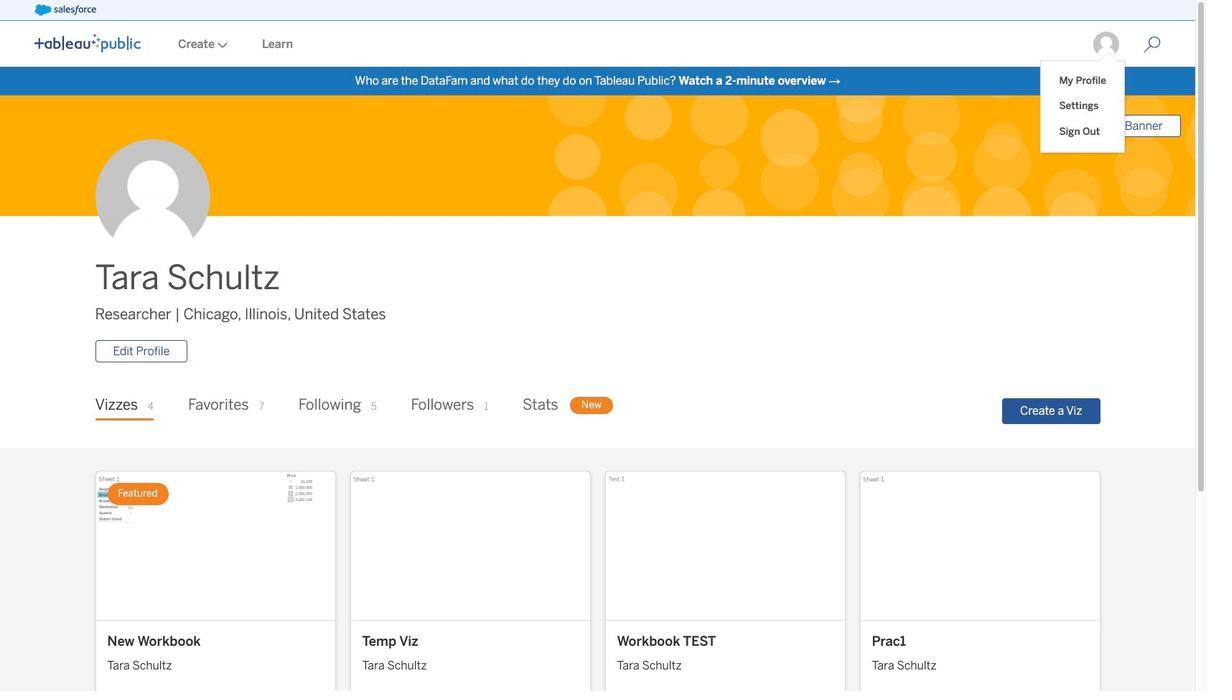 Task type: describe. For each thing, give the bounding box(es) containing it.
tara.schultz image
[[1092, 30, 1121, 59]]

go to search image
[[1127, 36, 1178, 53]]

3 workbook thumbnail image from the left
[[606, 472, 845, 620]]

2 workbook thumbnail image from the left
[[351, 472, 590, 620]]

4 workbook thumbnail image from the left
[[861, 472, 1100, 620]]



Task type: vqa. For each thing, say whether or not it's contained in the screenshot.
4th 'Workbook thumbnail'
yes



Task type: locate. For each thing, give the bounding box(es) containing it.
featured element
[[107, 483, 168, 505]]

salesforce logo image
[[34, 4, 96, 16]]

logo image
[[34, 34, 141, 52]]

1 workbook thumbnail image from the left
[[96, 472, 335, 620]]

workbook thumbnail image
[[96, 472, 335, 620], [351, 472, 590, 620], [606, 472, 845, 620], [861, 472, 1100, 620]]

list options menu
[[1041, 61, 1124, 152]]

avatar image
[[95, 140, 210, 254]]

dialog
[[1041, 52, 1124, 152]]



